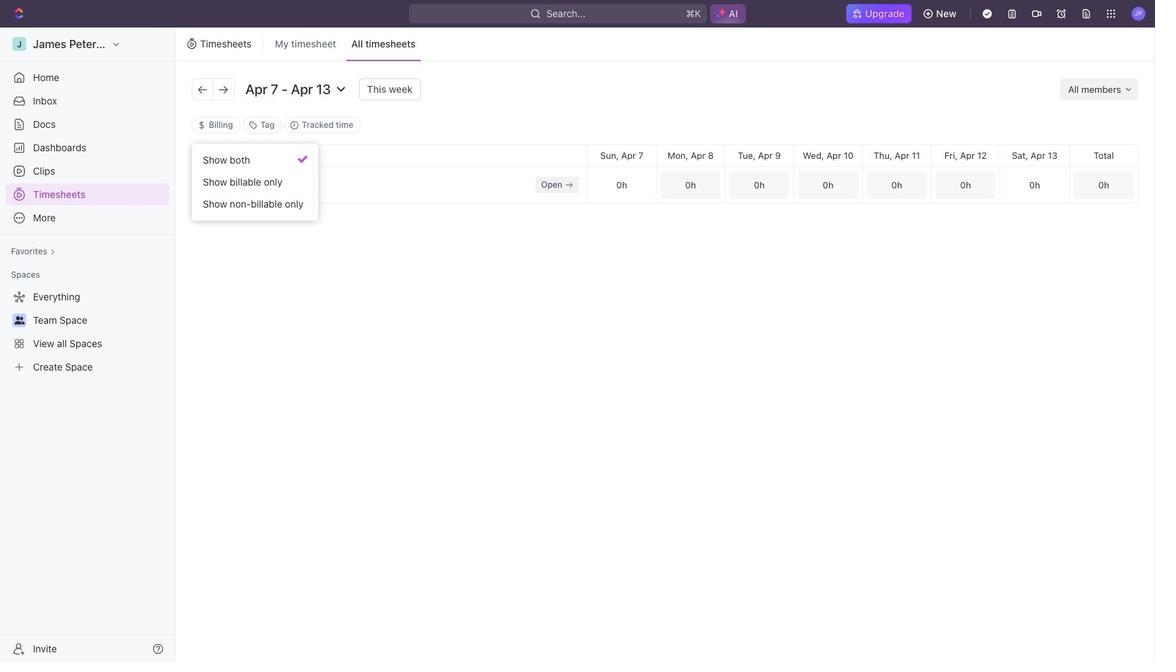 Task type: vqa. For each thing, say whether or not it's contained in the screenshot.
sidebar navigation
yes



Task type: describe. For each thing, give the bounding box(es) containing it.
tree inside the sidebar navigation
[[6, 286, 169, 378]]

checked image
[[298, 155, 307, 164]]

james peterson, , element
[[201, 177, 217, 193]]



Task type: locate. For each thing, give the bounding box(es) containing it.
sidebar navigation
[[0, 28, 175, 662]]

checked element
[[298, 155, 307, 164]]

tree
[[6, 286, 169, 378]]



